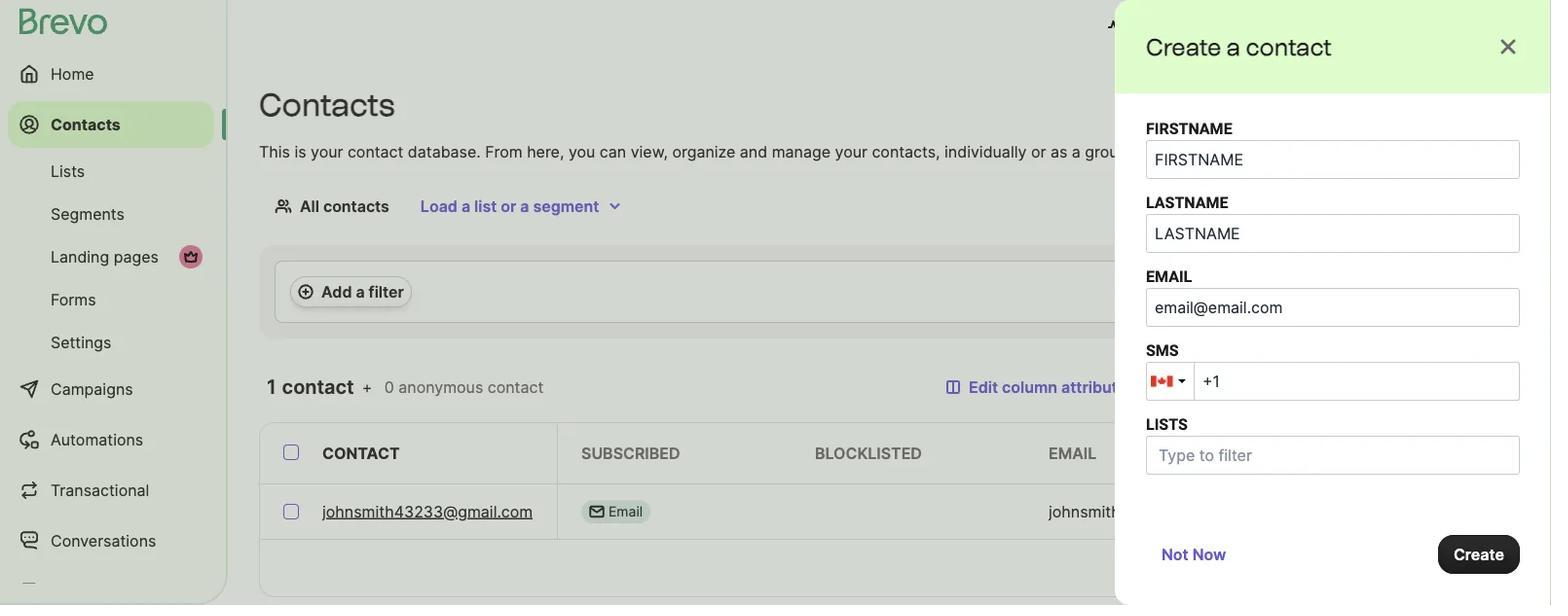 Task type: vqa. For each thing, say whether or not it's contained in the screenshot.
the bottommost "Create an automation"
no



Task type: describe. For each thing, give the bounding box(es) containing it.
segments link
[[8, 195, 214, 234]]

a for load a list or a segment
[[462, 197, 471, 216]]

home link
[[8, 51, 214, 97]]

automations link
[[8, 417, 214, 464]]

plan
[[1216, 18, 1248, 37]]

settings
[[51, 333, 111, 352]]

forms link
[[8, 281, 214, 320]]

landing pages link
[[8, 238, 214, 277]]

edit
[[969, 378, 999, 397]]

automations
[[51, 431, 143, 450]]

1 horizontal spatial firstname
[[1283, 444, 1373, 463]]

filter
[[369, 282, 404, 301]]

conversations link
[[8, 518, 214, 565]]

add a filter button
[[290, 277, 412, 308]]

list
[[474, 197, 497, 216]]

contacts link
[[8, 101, 214, 148]]

add a filter
[[321, 282, 404, 301]]

1 horizontal spatial lastname
[[1458, 444, 1545, 463]]

transactional link
[[8, 468, 214, 514]]

lists
[[51, 162, 85, 181]]

1 vertical spatial email
[[1049, 444, 1097, 463]]

johnsmith43233@gmail.com link
[[322, 501, 533, 524]]

this
[[259, 142, 290, 161]]

1 horizontal spatial contacts
[[259, 86, 395, 124]]

subscribed
[[582, 444, 680, 463]]

email
[[609, 504, 643, 521]]

Search by name, email or phone number search field
[[1159, 368, 1521, 407]]

email inside the create a contact dialog
[[1147, 267, 1193, 286]]

create button
[[1439, 536, 1521, 575]]

load a list or a segment
[[421, 197, 599, 216]]

not now
[[1162, 545, 1227, 564]]

rows
[[1122, 559, 1161, 578]]

a for create a contact
[[1227, 33, 1241, 61]]

+
[[362, 378, 372, 397]]

create for create
[[1454, 545, 1505, 564]]

Enter the FIRSTNAME field
[[1147, 140, 1521, 179]]

usage and plan button
[[1093, 8, 1263, 47]]

add
[[321, 282, 352, 301]]

lists
[[1147, 415, 1188, 434]]

a right list
[[520, 197, 529, 216]]

now
[[1193, 545, 1227, 564]]

manage
[[772, 142, 831, 161]]

contact inside 1 contact + 0 anonymous contact
[[488, 378, 544, 397]]

contact inside dialog
[[1246, 33, 1333, 61]]

left___c25ys image
[[589, 505, 605, 520]]

sms
[[1147, 341, 1179, 360]]

load
[[421, 197, 458, 216]]

usage and plan
[[1132, 18, 1248, 37]]

settings link
[[8, 323, 214, 362]]

contacts inside contacts link
[[51, 115, 121, 134]]

you
[[569, 142, 595, 161]]

2 johnsmith43233@gmail.com from the left
[[1049, 503, 1260, 522]]

2 your from the left
[[835, 142, 868, 161]]

individually
[[945, 142, 1027, 161]]

create for create a contact
[[1147, 33, 1222, 61]]

load a list or a segment button
[[405, 187, 638, 226]]

usage
[[1132, 18, 1180, 37]]

landing pages
[[51, 247, 159, 266]]



Task type: locate. For each thing, give the bounding box(es) containing it.
0 vertical spatial 1
[[267, 376, 277, 399]]

0 vertical spatial firstname
[[1147, 119, 1233, 138]]

0
[[385, 378, 394, 397]]

a right add
[[356, 282, 365, 301]]

1 horizontal spatial email
[[1147, 267, 1193, 286]]

1 vertical spatial or
[[501, 197, 517, 216]]

a inside dialog
[[1227, 33, 1241, 61]]

firstname inside the create a contact dialog
[[1147, 119, 1233, 138]]

contact
[[322, 444, 400, 463]]

and inside button
[[1183, 18, 1212, 37]]

a right as
[[1072, 142, 1081, 161]]

or right list
[[501, 197, 517, 216]]

forms
[[51, 290, 96, 309]]

lists link
[[8, 152, 214, 191]]

0 vertical spatial lastname
[[1147, 193, 1229, 212]]

0 horizontal spatial create
[[1147, 33, 1222, 61]]

johnsmith43233@gmail.com
[[322, 503, 533, 522], [1049, 503, 1260, 522]]

view,
[[631, 142, 668, 161]]

column
[[1002, 378, 1058, 397]]

1 horizontal spatial 1
[[1453, 559, 1460, 578]]

1 horizontal spatial create
[[1454, 545, 1505, 564]]

from
[[485, 142, 523, 161]]

can
[[600, 142, 626, 161]]

email down the edit column attributes at the right bottom of page
[[1049, 444, 1097, 463]]

a right usage
[[1227, 33, 1241, 61]]

or
[[1031, 142, 1047, 161], [501, 197, 517, 216]]

or left as
[[1031, 142, 1047, 161]]

and
[[1183, 18, 1212, 37], [740, 142, 768, 161]]

transactional
[[51, 481, 149, 500]]

contacts up is
[[259, 86, 395, 124]]

database.
[[408, 142, 481, 161]]

all
[[300, 197, 319, 216]]

a left list
[[462, 197, 471, 216]]

anonymous
[[399, 378, 483, 397]]

1 your from the left
[[311, 142, 343, 161]]

None field
[[1194, 362, 1521, 401]]

0 horizontal spatial your
[[311, 142, 343, 161]]

Enter the LASTNAME field
[[1147, 214, 1521, 253]]

firstname
[[1147, 119, 1233, 138], [1283, 444, 1373, 463]]

0 horizontal spatial or
[[501, 197, 517, 216]]

a inside button
[[356, 282, 365, 301]]

email up sms
[[1147, 267, 1193, 286]]

edit column attributes button
[[930, 368, 1151, 407]]

1 vertical spatial firstname
[[1283, 444, 1373, 463]]

1 button
[[1449, 555, 1464, 583]]

pages
[[114, 247, 159, 266]]

blocklisted
[[815, 444, 922, 463]]

1 vertical spatial and
[[740, 142, 768, 161]]

not
[[1162, 545, 1189, 564]]

0 horizontal spatial email
[[1049, 444, 1097, 463]]

your right manage
[[835, 142, 868, 161]]

a for add a filter
[[356, 282, 365, 301]]

here,
[[527, 142, 564, 161]]

or inside "button"
[[501, 197, 517, 216]]

conversations
[[51, 532, 156, 551]]

0 horizontal spatial johnsmith43233@gmail.com
[[322, 503, 533, 522]]

campaigns link
[[8, 366, 214, 413]]

this is your contact database. from here, you can view, organize and manage your contacts, individually or as a group.
[[259, 142, 1133, 161]]

page
[[1195, 559, 1231, 578]]

contacts up lists
[[51, 115, 121, 134]]

0 vertical spatial or
[[1031, 142, 1047, 161]]

0 vertical spatial create
[[1147, 33, 1222, 61]]

1
[[267, 376, 277, 399], [1453, 559, 1460, 578]]

and left manage
[[740, 142, 768, 161]]

contacts
[[323, 197, 390, 216]]

edit column attributes
[[969, 378, 1136, 397]]

your right is
[[311, 142, 343, 161]]

create a contact
[[1147, 33, 1333, 61]]

johnsmith43233@gmail.com down the contact
[[322, 503, 533, 522]]

create inside button
[[1454, 545, 1505, 564]]

segment
[[533, 197, 599, 216]]

1 vertical spatial lastname
[[1458, 444, 1545, 463]]

1 contact + 0 anonymous contact
[[267, 376, 544, 399]]

1 horizontal spatial johnsmith43233@gmail.com
[[1049, 503, 1260, 522]]

0 horizontal spatial contacts
[[51, 115, 121, 134]]

contacts
[[259, 86, 395, 124], [51, 115, 121, 134]]

firstname down create a contact
[[1147, 119, 1233, 138]]

1 vertical spatial create
[[1454, 545, 1505, 564]]

campaigns
[[51, 380, 133, 399]]

lastname
[[1147, 193, 1229, 212], [1458, 444, 1545, 463]]

create
[[1147, 33, 1222, 61], [1454, 545, 1505, 564]]

1 horizontal spatial or
[[1031, 142, 1047, 161]]

all contacts
[[300, 197, 390, 216]]

firstname down search by name, email or phone number search field
[[1283, 444, 1373, 463]]

0 vertical spatial and
[[1183, 18, 1212, 37]]

Enter the email address field
[[1147, 288, 1521, 327]]

deals
[[51, 583, 92, 602]]

organize
[[673, 142, 736, 161]]

0 horizontal spatial firstname
[[1147, 119, 1233, 138]]

johnsmith43233@gmail.com up not in the bottom of the page
[[1049, 503, 1260, 522]]

1 johnsmith43233@gmail.com from the left
[[322, 503, 533, 522]]

as
[[1051, 142, 1068, 161]]

1 horizontal spatial and
[[1183, 18, 1212, 37]]

1 horizontal spatial your
[[835, 142, 868, 161]]

is
[[295, 142, 306, 161]]

contact
[[1246, 33, 1333, 61], [348, 142, 404, 161], [282, 376, 354, 399], [488, 378, 544, 397]]

contacts,
[[872, 142, 941, 161]]

segments
[[51, 205, 125, 224]]

0 horizontal spatial lastname
[[1147, 193, 1229, 212]]

rows per page
[[1122, 559, 1231, 578]]

0 vertical spatial email
[[1147, 267, 1193, 286]]

landing
[[51, 247, 109, 266]]

deals link
[[8, 569, 214, 606]]

your
[[311, 142, 343, 161], [835, 142, 868, 161]]

attributes
[[1062, 378, 1136, 397]]

group.
[[1085, 142, 1133, 161]]

1 for 1
[[1453, 559, 1460, 578]]

1 inside button
[[1453, 559, 1460, 578]]

lastname inside the create a contact dialog
[[1147, 193, 1229, 212]]

not now button
[[1147, 536, 1242, 575]]

and left plan
[[1183, 18, 1212, 37]]

email
[[1147, 267, 1193, 286], [1049, 444, 1097, 463]]

1 vertical spatial 1
[[1453, 559, 1460, 578]]

home
[[51, 64, 94, 83]]

a
[[1227, 33, 1241, 61], [1072, 142, 1081, 161], [462, 197, 471, 216], [520, 197, 529, 216], [356, 282, 365, 301]]

Type to filter field
[[1151, 441, 1342, 470]]

0 horizontal spatial 1
[[267, 376, 277, 399]]

per
[[1166, 559, 1190, 578]]

create a contact dialog
[[1115, 0, 1552, 606]]

left___rvooi image
[[183, 249, 199, 265]]

0 horizontal spatial and
[[740, 142, 768, 161]]

1 for 1 contact + 0 anonymous contact
[[267, 376, 277, 399]]



